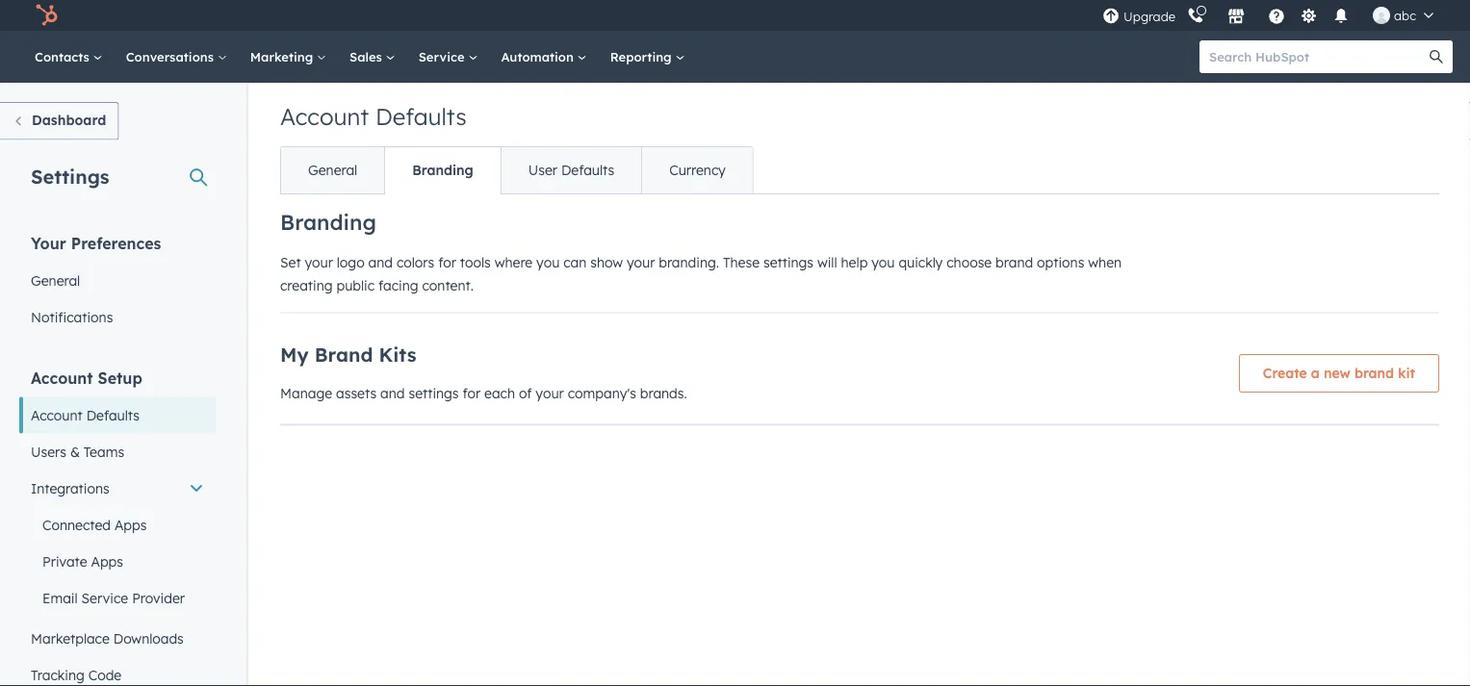 Task type: locate. For each thing, give the bounding box(es) containing it.
service down private apps link
[[81, 590, 128, 607]]

2 vertical spatial defaults
[[86, 407, 140, 424]]

abc button
[[1362, 0, 1445, 31]]

your
[[305, 254, 333, 271], [627, 254, 655, 271], [536, 385, 564, 402]]

0 vertical spatial service
[[419, 49, 468, 65]]

2 horizontal spatial defaults
[[561, 162, 615, 179]]

for left each
[[463, 385, 481, 402]]

apps down integrations 'button'
[[115, 517, 147, 533]]

0 horizontal spatial settings
[[409, 385, 459, 402]]

you left can
[[536, 254, 560, 271]]

search button
[[1420, 40, 1453, 73]]

tracking code
[[31, 667, 122, 684]]

1 vertical spatial defaults
[[561, 162, 615, 179]]

calling icon button
[[1180, 3, 1212, 28]]

help
[[841, 254, 868, 271]]

1 vertical spatial and
[[380, 385, 405, 402]]

branding.
[[659, 254, 719, 271]]

1 horizontal spatial you
[[872, 254, 895, 271]]

dashboard link
[[0, 102, 119, 140]]

1 horizontal spatial defaults
[[375, 102, 467, 131]]

gary orlando image
[[1373, 7, 1391, 24]]

1 horizontal spatial for
[[463, 385, 481, 402]]

you
[[536, 254, 560, 271], [872, 254, 895, 271]]

and right assets
[[380, 385, 405, 402]]

settings image
[[1301, 8, 1318, 26]]

general link up the logo in the left of the page
[[281, 147, 384, 194]]

brand left kit
[[1355, 365, 1394, 382]]

navigation
[[280, 146, 754, 195]]

facing
[[378, 277, 418, 294]]

contacts
[[35, 49, 93, 65]]

0 horizontal spatial service
[[81, 590, 128, 607]]

0 horizontal spatial general
[[31, 272, 80, 289]]

downloads
[[113, 630, 184, 647]]

assets
[[336, 385, 377, 402]]

settings
[[764, 254, 814, 271], [409, 385, 459, 402]]

settings down kits
[[409, 385, 459, 402]]

branding up the colors
[[412, 162, 474, 179]]

1 vertical spatial account
[[31, 368, 93, 388]]

and up facing
[[368, 254, 393, 271]]

&
[[70, 443, 80, 460]]

defaults
[[375, 102, 467, 131], [561, 162, 615, 179], [86, 407, 140, 424]]

general link
[[281, 147, 384, 194], [19, 262, 216, 299]]

branding up the logo in the left of the page
[[280, 209, 376, 235]]

1 horizontal spatial general link
[[281, 147, 384, 194]]

0 horizontal spatial for
[[438, 254, 456, 271]]

menu
[[1101, 0, 1447, 31]]

0 horizontal spatial defaults
[[86, 407, 140, 424]]

apps for connected apps
[[115, 517, 147, 533]]

0 horizontal spatial general link
[[19, 262, 216, 299]]

general
[[308, 162, 357, 179], [31, 272, 80, 289]]

0 vertical spatial account
[[280, 102, 369, 131]]

1 horizontal spatial general
[[308, 162, 357, 179]]

0 vertical spatial branding
[[412, 162, 474, 179]]

your right show
[[627, 254, 655, 271]]

defaults for user defaults link
[[561, 162, 615, 179]]

defaults up branding link
[[375, 102, 467, 131]]

general inside your preferences element
[[31, 272, 80, 289]]

2 you from the left
[[872, 254, 895, 271]]

manage
[[280, 385, 332, 402]]

reporting
[[610, 49, 675, 65]]

account left setup
[[31, 368, 93, 388]]

0 vertical spatial for
[[438, 254, 456, 271]]

1 vertical spatial account defaults
[[31, 407, 140, 424]]

general down your at top left
[[31, 272, 80, 289]]

general link for defaults
[[281, 147, 384, 194]]

0 horizontal spatial you
[[536, 254, 560, 271]]

service
[[419, 49, 468, 65], [81, 590, 128, 607]]

defaults inside navigation
[[561, 162, 615, 179]]

0 vertical spatial apps
[[115, 517, 147, 533]]

0 vertical spatial account defaults
[[280, 102, 467, 131]]

your up creating
[[305, 254, 333, 271]]

1 vertical spatial service
[[81, 590, 128, 607]]

abc
[[1394, 7, 1417, 23]]

users
[[31, 443, 66, 460]]

account defaults down account setup
[[31, 407, 140, 424]]

brand
[[996, 254, 1033, 271], [1355, 365, 1394, 382]]

general link down 'preferences'
[[19, 262, 216, 299]]

1 horizontal spatial service
[[419, 49, 468, 65]]

your
[[31, 234, 66, 253]]

1 vertical spatial general link
[[19, 262, 216, 299]]

brand right choose
[[996, 254, 1033, 271]]

0 vertical spatial settings
[[764, 254, 814, 271]]

account down marketing 'link' on the left top of the page
[[280, 102, 369, 131]]

general for your
[[31, 272, 80, 289]]

account
[[280, 102, 369, 131], [31, 368, 93, 388], [31, 407, 83, 424]]

apps
[[115, 517, 147, 533], [91, 553, 123, 570]]

general inside navigation
[[308, 162, 357, 179]]

you right "help"
[[872, 254, 895, 271]]

account defaults inside account defaults link
[[31, 407, 140, 424]]

when
[[1088, 254, 1122, 271]]

create a new brand kit
[[1263, 365, 1416, 382]]

search image
[[1430, 50, 1443, 64]]

marketplaces image
[[1228, 9, 1245, 26]]

settings link
[[1297, 5, 1321, 26]]

apps inside connected apps link
[[115, 517, 147, 533]]

1 vertical spatial branding
[[280, 209, 376, 235]]

create
[[1263, 365, 1307, 382]]

creating
[[280, 277, 333, 294]]

branding
[[412, 162, 474, 179], [280, 209, 376, 235]]

0 horizontal spatial your
[[305, 254, 333, 271]]

account up users
[[31, 407, 83, 424]]

0 vertical spatial general
[[308, 162, 357, 179]]

choose
[[947, 254, 992, 271]]

defaults inside account setup element
[[86, 407, 140, 424]]

user defaults
[[528, 162, 615, 179]]

tracking code link
[[19, 657, 216, 687]]

apps inside private apps link
[[91, 553, 123, 570]]

settings
[[31, 164, 109, 188]]

1 horizontal spatial settings
[[764, 254, 814, 271]]

0 vertical spatial brand
[[996, 254, 1033, 271]]

account defaults
[[280, 102, 467, 131], [31, 407, 140, 424]]

service right sales link at the top left of the page
[[419, 49, 468, 65]]

connected apps
[[42, 517, 147, 533]]

hubspot image
[[35, 4, 58, 27]]

reporting link
[[599, 31, 697, 83]]

email service provider link
[[19, 580, 216, 617]]

0 vertical spatial general link
[[281, 147, 384, 194]]

0 vertical spatial and
[[368, 254, 393, 271]]

0 horizontal spatial brand
[[996, 254, 1033, 271]]

0 vertical spatial defaults
[[375, 102, 467, 131]]

tools
[[460, 254, 491, 271]]

users & teams link
[[19, 434, 216, 470]]

1 vertical spatial brand
[[1355, 365, 1394, 382]]

for
[[438, 254, 456, 271], [463, 385, 481, 402]]

1 horizontal spatial branding
[[412, 162, 474, 179]]

your preferences
[[31, 234, 161, 253]]

general up the logo in the left of the page
[[308, 162, 357, 179]]

for up content.
[[438, 254, 456, 271]]

your right of
[[536, 385, 564, 402]]

will
[[817, 254, 837, 271]]

account defaults down sales link at the top left of the page
[[280, 102, 467, 131]]

0 horizontal spatial account defaults
[[31, 407, 140, 424]]

1 horizontal spatial brand
[[1355, 365, 1394, 382]]

1 vertical spatial general
[[31, 272, 80, 289]]

defaults up the users & teams link
[[86, 407, 140, 424]]

my brand kits
[[280, 342, 416, 366]]

1 vertical spatial apps
[[91, 553, 123, 570]]

service inside email service provider link
[[81, 590, 128, 607]]

and
[[368, 254, 393, 271], [380, 385, 405, 402]]

apps up email service provider
[[91, 553, 123, 570]]

1 horizontal spatial your
[[536, 385, 564, 402]]

conversations link
[[114, 31, 239, 83]]

manage assets and settings for each of your company's brands.
[[280, 385, 687, 402]]

settings left will
[[764, 254, 814, 271]]

hubspot link
[[23, 4, 72, 27]]

kits
[[379, 342, 416, 366]]

notifications link
[[19, 299, 216, 336]]

help image
[[1268, 9, 1286, 26]]

defaults right user at the top left of the page
[[561, 162, 615, 179]]



Task type: describe. For each thing, give the bounding box(es) containing it.
email service provider
[[42, 590, 185, 607]]

marketing
[[250, 49, 317, 65]]

content.
[[422, 277, 474, 294]]

a
[[1311, 365, 1320, 382]]

options
[[1037, 254, 1085, 271]]

integrations button
[[19, 470, 216, 507]]

set
[[280, 254, 301, 271]]

company's
[[568, 385, 636, 402]]

account for branding
[[280, 102, 369, 131]]

apps for private apps
[[91, 553, 123, 570]]

account defaults link
[[19, 397, 216, 434]]

settings inside set your logo and colors for tools where you can show your branding. these settings will help you quickly choose brand options when creating public facing content.
[[764, 254, 814, 271]]

2 vertical spatial account
[[31, 407, 83, 424]]

automation link
[[490, 31, 599, 83]]

brand inside button
[[1355, 365, 1394, 382]]

branding link
[[384, 147, 501, 194]]

teams
[[84, 443, 124, 460]]

account for users & teams
[[31, 368, 93, 388]]

connected
[[42, 517, 111, 533]]

conversations
[[126, 49, 217, 65]]

code
[[88, 667, 122, 684]]

account setup
[[31, 368, 142, 388]]

general for account
[[308, 162, 357, 179]]

these
[[723, 254, 760, 271]]

provider
[[132, 590, 185, 607]]

set your logo and colors for tools where you can show your branding. these settings will help you quickly choose brand options when creating public facing content.
[[280, 254, 1122, 294]]

marketplace downloads
[[31, 630, 184, 647]]

kit
[[1398, 365, 1416, 382]]

general link for preferences
[[19, 262, 216, 299]]

user defaults link
[[501, 147, 642, 194]]

brands.
[[640, 385, 687, 402]]

your preferences element
[[19, 233, 216, 336]]

marketplace
[[31, 630, 110, 647]]

notifications
[[31, 309, 113, 325]]

2 horizontal spatial your
[[627, 254, 655, 271]]

currency
[[669, 162, 726, 179]]

service link
[[407, 31, 490, 83]]

sales
[[350, 49, 386, 65]]

tracking
[[31, 667, 85, 684]]

defaults for account defaults link
[[86, 407, 140, 424]]

sales link
[[338, 31, 407, 83]]

marketing link
[[239, 31, 338, 83]]

integrations
[[31, 480, 109, 497]]

help button
[[1261, 0, 1293, 31]]

navigation containing general
[[280, 146, 754, 195]]

private apps link
[[19, 544, 216, 580]]

where
[[495, 254, 533, 271]]

1 vertical spatial for
[[463, 385, 481, 402]]

of
[[519, 385, 532, 402]]

marketplace downloads link
[[19, 621, 216, 657]]

marketplaces button
[[1216, 0, 1257, 31]]

each
[[484, 385, 515, 402]]

notifications image
[[1333, 9, 1350, 26]]

currency link
[[642, 147, 753, 194]]

1 horizontal spatial account defaults
[[280, 102, 467, 131]]

dashboard
[[32, 112, 106, 129]]

show
[[591, 254, 623, 271]]

account setup element
[[19, 367, 216, 687]]

my
[[280, 342, 309, 366]]

menu containing abc
[[1101, 0, 1447, 31]]

logo
[[337, 254, 365, 271]]

and inside set your logo and colors for tools where you can show your branding. these settings will help you quickly choose brand options when creating public facing content.
[[368, 254, 393, 271]]

service inside service link
[[419, 49, 468, 65]]

can
[[564, 254, 587, 271]]

private
[[42, 553, 87, 570]]

Search HubSpot search field
[[1200, 40, 1436, 73]]

branding inside navigation
[[412, 162, 474, 179]]

setup
[[98, 368, 142, 388]]

users & teams
[[31, 443, 124, 460]]

user
[[528, 162, 558, 179]]

new
[[1324, 365, 1351, 382]]

email
[[42, 590, 78, 607]]

quickly
[[899, 254, 943, 271]]

upgrade
[[1124, 9, 1176, 25]]

for inside set your logo and colors for tools where you can show your branding. these settings will help you quickly choose brand options when creating public facing content.
[[438, 254, 456, 271]]

brand
[[315, 342, 373, 366]]

brand inside set your logo and colors for tools where you can show your branding. these settings will help you quickly choose brand options when creating public facing content.
[[996, 254, 1033, 271]]

preferences
[[71, 234, 161, 253]]

private apps
[[42, 553, 123, 570]]

notifications button
[[1325, 0, 1358, 31]]

calling icon image
[[1187, 7, 1205, 25]]

0 horizontal spatial branding
[[280, 209, 376, 235]]

colors
[[397, 254, 435, 271]]

1 you from the left
[[536, 254, 560, 271]]

public
[[336, 277, 375, 294]]

contacts link
[[23, 31, 114, 83]]

create a new brand kit button
[[1239, 354, 1440, 393]]

automation
[[501, 49, 578, 65]]

1 vertical spatial settings
[[409, 385, 459, 402]]

upgrade image
[[1103, 8, 1120, 26]]

connected apps link
[[19, 507, 216, 544]]



Task type: vqa. For each thing, say whether or not it's contained in the screenshot.
your
yes



